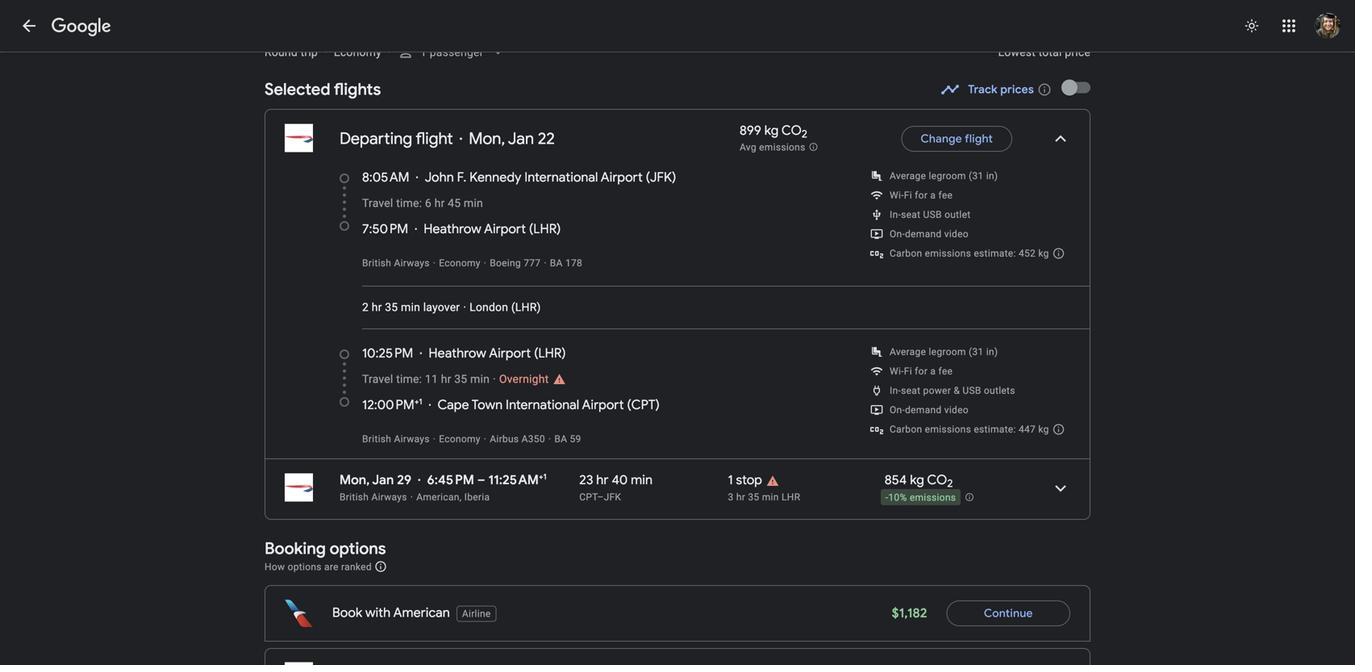 Task type: describe. For each thing, give the bounding box(es) containing it.
carbon emissions estimate: 447 kilograms element
[[890, 424, 1050, 435]]

1 vertical spatial 35
[[455, 372, 468, 386]]

in) for (lhr)
[[987, 346, 999, 358]]

video for (jfk)
[[945, 228, 969, 240]]

0 vertical spatial usb
[[924, 209, 943, 220]]

 image up the layover
[[433, 257, 436, 269]]

departing flight
[[340, 128, 453, 149]]

how
[[265, 561, 285, 573]]

min for 3
[[762, 492, 779, 503]]

 image up town
[[493, 372, 496, 386]]

2 vertical spatial british
[[340, 492, 369, 503]]

selected
[[265, 79, 331, 100]]

kg inside 854 kg co 2
[[911, 472, 925, 488]]

co for 899 kg co
[[782, 122, 802, 139]]

airport up boeing
[[484, 221, 526, 237]]

outlets
[[985, 385, 1016, 396]]

average legroom (31 in) for (lhr)
[[890, 346, 999, 358]]

seat for heathrow airport (lhr)
[[902, 385, 921, 396]]

12:00 pm
[[362, 397, 415, 413]]

power
[[924, 385, 952, 396]]

price
[[1066, 46, 1091, 59]]

Arrival time: 11:25 AM on  Tuesday, January 30. text field
[[489, 472, 547, 488]]

mon, for mon, jan 22
[[469, 128, 505, 149]]

carbon emissions estimate: 447 kg
[[890, 424, 1050, 435]]

airport left '(cpt)'
[[582, 397, 624, 413]]

kg right '452' on the right top of page
[[1039, 248, 1050, 259]]

go back image
[[19, 16, 39, 36]]

(lhr) for 7:50 pm
[[529, 221, 561, 237]]

change appearance image
[[1233, 6, 1272, 45]]

11
[[425, 372, 438, 386]]

+1 inside 12:00 pm +1
[[415, 397, 423, 407]]

heathrow for 10:25 pm
[[429, 345, 487, 362]]

airways for 12:00 pm
[[394, 433, 430, 445]]

total duration 23 hr 40 min. element
[[580, 472, 728, 491]]

6:45 pm – 11:25 am +1
[[427, 472, 547, 488]]

 image up f.
[[460, 129, 463, 149]]

35 for 3
[[748, 492, 760, 503]]

avg
[[740, 142, 757, 153]]

hr for 23
[[597, 472, 609, 488]]

10%
[[889, 492, 908, 503]]

on-demand video for (lhr)
[[890, 404, 969, 416]]

 image up return flight on monday, january 29. leaves cape town international airport at 6:45 pm on monday, january 29 and arrives at john f. kennedy international airport at 11:25 am on tuesday, january 30. element
[[433, 433, 436, 445]]

london
[[470, 301, 509, 314]]

flight for change flight
[[965, 132, 994, 146]]

learn more about booking options image
[[375, 560, 388, 573]]

average legroom (31 in) for (jfk)
[[890, 170, 999, 182]]

are
[[324, 561, 339, 573]]

flights
[[334, 79, 381, 100]]

1 stop
[[728, 472, 763, 488]]

return flight on monday, january 29. leaves cape town international airport at 6:45 pm on monday, january 29 and arrives at john f. kennedy international airport at 11:25 am on tuesday, january 30. element
[[340, 472, 547, 488]]

3 hr 35 min lhr
[[728, 492, 801, 503]]

(jfk)
[[646, 169, 677, 186]]

a for (lhr)
[[931, 366, 936, 377]]

35 for 2
[[385, 301, 398, 314]]

economy for 10:25 pm
[[439, 433, 481, 445]]

on- for heathrow airport (lhr)
[[890, 404, 906, 416]]

 image right the layover
[[463, 301, 467, 314]]

0 horizontal spatial –
[[478, 472, 486, 488]]

2 vertical spatial airways
[[372, 492, 407, 503]]

time: for 10:25 pm
[[396, 372, 422, 386]]

british for 7:50 pm
[[362, 257, 392, 269]]

list containing departing flight
[[266, 110, 1090, 519]]

mon, for mon, jan 29
[[340, 472, 370, 488]]

23 hr 40 min cpt – jfk
[[580, 472, 653, 503]]

legroom for (jfk)
[[929, 170, 967, 182]]

1 vertical spatial international
[[506, 397, 580, 413]]

cape town international airport (cpt)
[[438, 397, 660, 413]]

in-seat power & usb outlets
[[890, 385, 1016, 396]]

change flight button
[[902, 119, 1013, 158]]

a350
[[522, 433, 546, 445]]

452
[[1019, 248, 1036, 259]]

for for (jfk)
[[915, 190, 928, 201]]

emissions for carbon emissions estimate: 452 kg
[[925, 248, 972, 259]]

23
[[580, 472, 594, 488]]

passenger
[[430, 46, 484, 59]]

boeing
[[490, 257, 521, 269]]

cpt
[[580, 492, 598, 503]]

layover
[[423, 301, 460, 314]]

in) for (jfk)
[[987, 170, 999, 182]]

seat for john f. kennedy international airport (jfk)
[[902, 209, 921, 220]]

6
[[425, 197, 432, 210]]

1 vertical spatial 2
[[362, 301, 369, 314]]

american,
[[417, 492, 462, 503]]

hr for 2
[[372, 301, 382, 314]]

track
[[969, 82, 998, 97]]

round
[[265, 46, 298, 59]]

john f. kennedy international airport (jfk)
[[425, 169, 677, 186]]

american
[[394, 605, 450, 621]]

airport up overnight
[[489, 345, 531, 362]]

time: for 8:05 am
[[396, 197, 422, 210]]

(cpt)
[[627, 397, 660, 413]]

on-demand video for (jfk)
[[890, 228, 969, 240]]

2 vertical spatial british airways
[[340, 492, 407, 503]]

book with american
[[333, 605, 450, 621]]

change
[[921, 132, 963, 146]]

estimate: for heathrow airport (lhr)
[[974, 424, 1017, 435]]

in-seat usb outlet
[[890, 209, 971, 220]]

flight details. return flight on monday, january 29. leaves cape town international airport at 6:45 pm on monday, january 29 and arrives at john f. kennedy international airport at 11:25 am on tuesday, january 30. image
[[1042, 469, 1081, 508]]

lhr
[[782, 492, 801, 503]]

447
[[1019, 424, 1036, 435]]

$1,182
[[892, 605, 928, 621]]

wi- for (lhr)
[[890, 366, 905, 377]]

learn more about booking options element
[[375, 558, 388, 575]]

hr for 3
[[737, 492, 746, 503]]

heathrow airport (lhr) for 10:25 pm
[[429, 345, 566, 362]]

(31 for heathrow airport (lhr)
[[969, 346, 984, 358]]

round trip
[[265, 46, 318, 59]]

3
[[728, 492, 734, 503]]

booking options
[[265, 538, 386, 559]]

cape
[[438, 397, 469, 413]]

ba 178
[[550, 257, 583, 269]]

kennedy
[[470, 169, 522, 186]]

london (lhr)
[[470, 301, 541, 314]]

demand for john f. kennedy international airport (jfk)
[[906, 228, 942, 240]]

learn more about tracked prices image
[[1038, 82, 1052, 97]]

total
[[1039, 46, 1063, 59]]

travel for 8:05 am
[[362, 197, 393, 210]]

854 kg co 2
[[885, 472, 954, 490]]

carbon emissions estimate: 452 kilograms element
[[890, 248, 1050, 259]]

mon, jan 29
[[340, 472, 412, 488]]

airbus a350
[[490, 433, 546, 445]]

Departure time: 8:05 AM. text field
[[362, 169, 410, 186]]

track prices
[[969, 82, 1035, 97]]

 image down 29
[[411, 492, 413, 503]]

jfk
[[604, 492, 622, 503]]

change flight
[[921, 132, 994, 146]]

2 for 854 kg co
[[948, 477, 954, 490]]

wi-fi for a fee for john f. kennedy international airport (jfk)
[[890, 190, 953, 201]]

selected flights
[[265, 79, 381, 100]]

kg inside 899 kg co 2
[[765, 122, 779, 139]]

8:05 am
[[362, 169, 410, 186]]

10:25 pm
[[362, 345, 414, 362]]

777
[[524, 257, 541, 269]]

12:00 pm +1
[[362, 397, 423, 413]]

854
[[885, 472, 907, 488]]

lowest
[[999, 46, 1036, 59]]

 image right trip on the left top of page
[[324, 46, 328, 59]]

co for 854 kg co
[[928, 472, 948, 488]]



Task type: vqa. For each thing, say whether or not it's contained in the screenshot.
'Wi-Fi For A Fee' related to John F. Kennedy International Airport (JFK)
yes



Task type: locate. For each thing, give the bounding box(es) containing it.
1 inside popup button
[[420, 46, 427, 59]]

min left lhr
[[762, 492, 779, 503]]

40
[[612, 472, 628, 488]]

hr right 23
[[597, 472, 609, 488]]

trip
[[301, 46, 318, 59]]

avg emissions
[[740, 142, 806, 153]]

0 vertical spatial in-
[[890, 209, 902, 220]]

1 vertical spatial legroom
[[929, 346, 967, 358]]

international down 22
[[525, 169, 598, 186]]

airport left (jfk)
[[601, 169, 643, 186]]

emissions for carbon emissions estimate: 447 kg
[[925, 424, 972, 435]]

book
[[333, 605, 363, 621]]

2 inside 899 kg co 2
[[802, 127, 808, 141]]

0 vertical spatial 2
[[802, 127, 808, 141]]

ranked
[[341, 561, 372, 573]]

1 fi from the top
[[905, 190, 913, 201]]

flight right change
[[965, 132, 994, 146]]

2 vertical spatial (lhr)
[[534, 345, 566, 362]]

on-demand video down in-seat usb outlet
[[890, 228, 969, 240]]

45
[[448, 197, 461, 210]]

on-demand video
[[890, 228, 969, 240], [890, 404, 969, 416]]

1 horizontal spatial 2
[[802, 127, 808, 141]]

departing
[[340, 128, 413, 149]]

usb
[[924, 209, 943, 220], [963, 385, 982, 396]]

hr up 10:25 pm on the bottom
[[372, 301, 382, 314]]

1 for from the top
[[915, 190, 928, 201]]

average legroom (31 in) down change
[[890, 170, 999, 182]]

airbus
[[490, 433, 519, 445]]

1 vertical spatial average
[[890, 346, 927, 358]]

hr right 3
[[737, 492, 746, 503]]

1 demand from the top
[[906, 228, 942, 240]]

1 time: from the top
[[396, 197, 422, 210]]

6:45 pm
[[427, 472, 475, 488]]

min for 23
[[631, 472, 653, 488]]

0 vertical spatial travel
[[362, 197, 393, 210]]

2 demand from the top
[[906, 404, 942, 416]]

1 left passenger
[[420, 46, 427, 59]]

1 for 1 passenger
[[420, 46, 427, 59]]

0 horizontal spatial usb
[[924, 209, 943, 220]]

1 vertical spatial (lhr)
[[512, 301, 541, 314]]

 image left 1 passenger
[[388, 46, 391, 59]]

1 vertical spatial carbon
[[890, 424, 923, 435]]

fi for heathrow airport (lhr)
[[905, 366, 913, 377]]

1 horizontal spatial 1
[[728, 472, 733, 488]]

1 average from the top
[[890, 170, 927, 182]]

on-
[[890, 228, 906, 240], [890, 404, 906, 416]]

travel for 10:25 pm
[[362, 372, 393, 386]]

heathrow down '45'
[[424, 221, 482, 237]]

1 (31 from the top
[[969, 170, 984, 182]]

british airways for 7:50 pm
[[362, 257, 430, 269]]

fee for (jfk)
[[939, 190, 953, 201]]

1 vertical spatial fi
[[905, 366, 913, 377]]

0 vertical spatial seat
[[902, 209, 921, 220]]

carbon emissions estimate: 452 kg
[[890, 248, 1050, 259]]

demand
[[906, 228, 942, 240], [906, 404, 942, 416]]

1 vertical spatial heathrow
[[429, 345, 487, 362]]

2 seat from the top
[[902, 385, 921, 396]]

heathrow airport (lhr) for 7:50 pm
[[424, 221, 561, 237]]

booking
[[265, 538, 326, 559]]

1 estimate: from the top
[[974, 248, 1017, 259]]

british for 12:00 pm
[[362, 433, 392, 445]]

2 time: from the top
[[396, 372, 422, 386]]

1 passenger button
[[391, 33, 513, 72]]

0 horizontal spatial 2
[[362, 301, 369, 314]]

0 vertical spatial carbon
[[890, 248, 923, 259]]

&
[[954, 385, 961, 396]]

video down outlet
[[945, 228, 969, 240]]

Departure time: 6:45 PM. text field
[[427, 472, 475, 488]]

2 travel from the top
[[362, 372, 393, 386]]

wi-fi for a fee
[[890, 190, 953, 201], [890, 366, 953, 377]]

1 horizontal spatial options
[[330, 538, 386, 559]]

1 in- from the top
[[890, 209, 902, 220]]

0 vertical spatial international
[[525, 169, 598, 186]]

2 fee from the top
[[939, 366, 953, 377]]

35
[[385, 301, 398, 314], [455, 372, 468, 386], [748, 492, 760, 503]]

1 horizontal spatial co
[[928, 472, 948, 488]]

fee
[[939, 190, 953, 201], [939, 366, 953, 377]]

29
[[397, 472, 412, 488]]

lowest total price
[[999, 46, 1091, 59]]

average
[[890, 170, 927, 182], [890, 346, 927, 358]]

1 wi- from the top
[[890, 190, 905, 201]]

2 up 'avg emissions'
[[802, 127, 808, 141]]

demand down in-seat usb outlet
[[906, 228, 942, 240]]

0 vertical spatial in)
[[987, 170, 999, 182]]

2 average from the top
[[890, 346, 927, 358]]

co
[[782, 122, 802, 139], [928, 472, 948, 488]]

2 estimate: from the top
[[974, 424, 1017, 435]]

2 vertical spatial economy
[[439, 433, 481, 445]]

2 up 10:25 pm on the bottom
[[362, 301, 369, 314]]

0 horizontal spatial +1
[[415, 397, 423, 407]]

heathrow up 11 at the bottom of page
[[429, 345, 487, 362]]

0 vertical spatial +1
[[415, 397, 423, 407]]

jan
[[508, 128, 534, 149], [372, 472, 394, 488]]

1 horizontal spatial mon,
[[469, 128, 505, 149]]

on- down in-seat usb outlet
[[890, 228, 906, 240]]

carbon for john f. kennedy international airport (jfk)
[[890, 248, 923, 259]]

Arrival time: 7:50 PM. text field
[[362, 221, 409, 237]]

kg up -10% emissions
[[911, 472, 925, 488]]

emissions
[[760, 142, 806, 153], [925, 248, 972, 259], [925, 424, 972, 435], [910, 492, 957, 503]]

0 vertical spatial time:
[[396, 197, 422, 210]]

2 wi-fi for a fee from the top
[[890, 366, 953, 377]]

1 for 1 stop
[[728, 472, 733, 488]]

2 for from the top
[[915, 366, 928, 377]]

airways down the arrival time: 7:50 pm. text field
[[394, 257, 430, 269]]

1 horizontal spatial flight
[[965, 132, 994, 146]]

1 vertical spatial time:
[[396, 372, 422, 386]]

economy left boeing
[[439, 257, 481, 269]]

demand down power
[[906, 404, 942, 416]]

iberia
[[465, 492, 490, 503]]

options
[[330, 538, 386, 559], [288, 561, 322, 573]]

min right '45'
[[464, 197, 483, 210]]

35 up cape
[[455, 372, 468, 386]]

fi up in-seat power & usb outlets
[[905, 366, 913, 377]]

0 vertical spatial on-
[[890, 228, 906, 240]]

fi up in-seat usb outlet
[[905, 190, 913, 201]]

Departure time: 10:25 PM. text field
[[362, 345, 414, 362]]

wi- for (jfk)
[[890, 190, 905, 201]]

 image left boeing
[[484, 257, 487, 269]]

economy
[[334, 46, 382, 59], [439, 257, 481, 269], [439, 433, 481, 445]]

kg right 447
[[1039, 424, 1050, 435]]

john
[[425, 169, 454, 186]]

hr right 11 at the bottom of page
[[441, 372, 452, 386]]

for up in-seat usb outlet
[[915, 190, 928, 201]]

demand for heathrow airport (lhr)
[[906, 404, 942, 416]]

0 vertical spatial heathrow airport (lhr)
[[424, 221, 561, 237]]

overnight
[[499, 372, 549, 386]]

0 vertical spatial estimate:
[[974, 248, 1017, 259]]

seat left power
[[902, 385, 921, 396]]

35 down stop
[[748, 492, 760, 503]]

jan left 22
[[508, 128, 534, 149]]

0 horizontal spatial 1
[[420, 46, 427, 59]]

0 vertical spatial fee
[[939, 190, 953, 201]]

boeing 777
[[490, 257, 541, 269]]

economy up "flights"
[[334, 46, 382, 59]]

1 legroom from the top
[[929, 170, 967, 182]]

in- for (lhr)
[[890, 385, 902, 396]]

1 horizontal spatial +1
[[539, 472, 547, 482]]

ba 59
[[555, 433, 582, 445]]

1 in) from the top
[[987, 170, 999, 182]]

0 vertical spatial 35
[[385, 301, 398, 314]]

2 hr 35 min layover
[[362, 301, 460, 314]]

1 a from the top
[[931, 190, 936, 201]]

1 horizontal spatial –
[[598, 492, 604, 503]]

heathrow for 7:50 pm
[[424, 221, 482, 237]]

 image right a350
[[549, 433, 552, 445]]

0 horizontal spatial options
[[288, 561, 322, 573]]

fee up in-seat power & usb outlets
[[939, 366, 953, 377]]

in) down change flight
[[987, 170, 999, 182]]

how options are ranked
[[265, 561, 375, 573]]

 image
[[388, 46, 391, 59], [463, 301, 467, 314], [493, 372, 496, 386], [549, 433, 552, 445], [411, 492, 413, 503]]

0 vertical spatial demand
[[906, 228, 942, 240]]

1 horizontal spatial usb
[[963, 385, 982, 396]]

(31 down change flight
[[969, 170, 984, 182]]

stop
[[736, 472, 763, 488]]

jan for 29
[[372, 472, 394, 488]]

0 horizontal spatial 35
[[385, 301, 398, 314]]

travel up the arrival time: 7:50 pm. text field
[[362, 197, 393, 210]]

22
[[538, 128, 555, 149]]

1 vertical spatial (31
[[969, 346, 984, 358]]

1 stop flight. element
[[728, 472, 763, 491]]

flight up john
[[416, 128, 453, 149]]

2 wi- from the top
[[890, 366, 905, 377]]

estimate: left 447
[[974, 424, 1017, 435]]

american, iberia
[[417, 492, 490, 503]]

0 vertical spatial fi
[[905, 190, 913, 201]]

2 vertical spatial 35
[[748, 492, 760, 503]]

1 vertical spatial british
[[362, 433, 392, 445]]

+1 down a350
[[539, 472, 547, 482]]

(lhr) right london
[[512, 301, 541, 314]]

international down overnight
[[506, 397, 580, 413]]

0 vertical spatial airways
[[394, 257, 430, 269]]

carbon for heathrow airport (lhr)
[[890, 424, 923, 435]]

wi- up in-seat power & usb outlets
[[890, 366, 905, 377]]

british down 7:50 pm
[[362, 257, 392, 269]]

2 a from the top
[[931, 366, 936, 377]]

with
[[366, 605, 391, 621]]

1 horizontal spatial jan
[[508, 128, 534, 149]]

wi- up in-seat usb outlet
[[890, 190, 905, 201]]

co inside 854 kg co 2
[[928, 472, 948, 488]]

2 up -10% emissions
[[948, 477, 954, 490]]

average up power
[[890, 346, 927, 358]]

1 vertical spatial in)
[[987, 346, 999, 358]]

2 (31 from the top
[[969, 346, 984, 358]]

0 vertical spatial options
[[330, 538, 386, 559]]

2 on-demand video from the top
[[890, 404, 969, 416]]

1 vertical spatial co
[[928, 472, 948, 488]]

–
[[478, 472, 486, 488], [598, 492, 604, 503]]

1 vertical spatial a
[[931, 366, 936, 377]]

emissions down outlet
[[925, 248, 972, 259]]

1 travel from the top
[[362, 197, 393, 210]]

list
[[266, 110, 1090, 519]]

1 on- from the top
[[890, 228, 906, 240]]

legroom up in-seat power & usb outlets
[[929, 346, 967, 358]]

1182 US dollars text field
[[892, 605, 928, 621]]

2 on- from the top
[[890, 404, 906, 416]]

a for (jfk)
[[931, 190, 936, 201]]

options for how
[[288, 561, 322, 573]]

co inside 899 kg co 2
[[782, 122, 802, 139]]

emissions for avg emissions
[[760, 142, 806, 153]]

continue
[[985, 606, 1034, 621]]

airport
[[601, 169, 643, 186], [484, 221, 526, 237], [489, 345, 531, 362], [582, 397, 624, 413]]

airline
[[462, 608, 491, 619]]

carbon
[[890, 248, 923, 259], [890, 424, 923, 435]]

1 vertical spatial wi-
[[890, 366, 905, 377]]

for for (lhr)
[[915, 366, 928, 377]]

2 for 899 kg co
[[802, 127, 808, 141]]

(lhr)
[[529, 221, 561, 237], [512, 301, 541, 314], [534, 345, 566, 362]]

0 vertical spatial british airways
[[362, 257, 430, 269]]

1 up 3
[[728, 472, 733, 488]]

0 vertical spatial jan
[[508, 128, 534, 149]]

0 horizontal spatial jan
[[372, 472, 394, 488]]

+1 inside the 6:45 pm – 11:25 am +1
[[539, 472, 547, 482]]

0 vertical spatial mon,
[[469, 128, 505, 149]]

in- for (jfk)
[[890, 209, 902, 220]]

1 vertical spatial in-
[[890, 385, 902, 396]]

1 vertical spatial options
[[288, 561, 322, 573]]

2 in- from the top
[[890, 385, 902, 396]]

kg up 'avg emissions'
[[765, 122, 779, 139]]

legroom for (lhr)
[[929, 346, 967, 358]]

1 vertical spatial heathrow airport (lhr)
[[429, 345, 566, 362]]

0 vertical spatial average legroom (31 in)
[[890, 170, 999, 182]]

in- left outlet
[[890, 209, 902, 220]]

0 vertical spatial (lhr)
[[529, 221, 561, 237]]

1 vertical spatial +1
[[539, 472, 547, 482]]

2 fi from the top
[[905, 366, 913, 377]]

1 fee from the top
[[939, 190, 953, 201]]

fee up outlet
[[939, 190, 953, 201]]

time: left 6
[[396, 197, 422, 210]]

1 average legroom (31 in) from the top
[[890, 170, 999, 182]]

british airways down mon, jan 29
[[340, 492, 407, 503]]

Lowest total price text field
[[999, 6, 1091, 73]]

on- down in-seat power & usb outlets
[[890, 404, 906, 416]]

1 vertical spatial airways
[[394, 433, 430, 445]]

flight
[[416, 128, 453, 149], [965, 132, 994, 146]]

1 passenger
[[420, 46, 484, 59]]

1 seat from the top
[[902, 209, 921, 220]]

1 vertical spatial on-
[[890, 404, 906, 416]]

0 vertical spatial co
[[782, 122, 802, 139]]

1 vertical spatial demand
[[906, 404, 942, 416]]

wi-fi for a fee up in-seat usb outlet
[[890, 190, 953, 201]]

a up in-seat usb outlet
[[931, 190, 936, 201]]

emissions down 854 kg co 2
[[910, 492, 957, 503]]

hr inside 23 hr 40 min cpt – jfk
[[597, 472, 609, 488]]

emissions down 899 kg co 2 at the right top
[[760, 142, 806, 153]]

usb left outlet
[[924, 209, 943, 220]]

1 vertical spatial –
[[598, 492, 604, 503]]

 image
[[324, 46, 328, 59], [460, 129, 463, 149], [433, 257, 436, 269], [484, 257, 487, 269], [433, 433, 436, 445], [484, 433, 487, 445]]

-10% emissions
[[886, 492, 957, 503]]

1 vertical spatial seat
[[902, 385, 921, 396]]

fee for (lhr)
[[939, 366, 953, 377]]

 image left airbus
[[484, 433, 487, 445]]

(lhr) up 777
[[529, 221, 561, 237]]

jan for 22
[[508, 128, 534, 149]]

1 video from the top
[[945, 228, 969, 240]]

Arrival time: 12:00 PM on  Tuesday, January 23. text field
[[362, 397, 423, 413]]

0 vertical spatial heathrow
[[424, 221, 482, 237]]

35 up 10:25 pm on the bottom
[[385, 301, 398, 314]]

video
[[945, 228, 969, 240], [945, 404, 969, 416]]

0 vertical spatial british
[[362, 257, 392, 269]]

wi-fi for a fee for heathrow airport (lhr)
[[890, 366, 953, 377]]

0 vertical spatial legroom
[[929, 170, 967, 182]]

0 vertical spatial (31
[[969, 170, 984, 182]]

0 horizontal spatial flight
[[416, 128, 453, 149]]

(lhr) for 10:25 pm
[[534, 345, 566, 362]]

7:50 pm
[[362, 221, 409, 237]]

british
[[362, 257, 392, 269], [362, 433, 392, 445], [340, 492, 369, 503]]

british airways down 7:50 pm
[[362, 257, 430, 269]]

carbon up "854"
[[890, 424, 923, 435]]

1
[[420, 46, 427, 59], [728, 472, 733, 488]]

0 vertical spatial a
[[931, 190, 936, 201]]

1 vertical spatial average legroom (31 in)
[[890, 346, 999, 358]]

travel time: 11 hr 35 min
[[362, 372, 490, 386]]

video for (lhr)
[[945, 404, 969, 416]]

average for heathrow airport (lhr)
[[890, 346, 927, 358]]

2 legroom from the top
[[929, 346, 967, 358]]

0 vertical spatial average
[[890, 170, 927, 182]]

min up town
[[471, 372, 490, 386]]

min inside 23 hr 40 min cpt – jfk
[[631, 472, 653, 488]]

1 vertical spatial travel
[[362, 372, 393, 386]]

for up power
[[915, 366, 928, 377]]

average legroom (31 in) up power
[[890, 346, 999, 358]]

carbon down in-seat usb outlet
[[890, 248, 923, 259]]

economy down cape
[[439, 433, 481, 445]]

1 vertical spatial on-demand video
[[890, 404, 969, 416]]

-
[[886, 492, 889, 503]]

options for booking
[[330, 538, 386, 559]]

seat left outlet
[[902, 209, 921, 220]]

2 horizontal spatial 2
[[948, 477, 954, 490]]

fi for john f. kennedy international airport (jfk)
[[905, 190, 913, 201]]

options down booking on the left of the page
[[288, 561, 322, 573]]

0 vertical spatial video
[[945, 228, 969, 240]]

899
[[740, 122, 762, 139]]

continue button
[[947, 594, 1071, 633]]

hr right 6
[[435, 197, 445, 210]]

2 inside 854 kg co 2
[[948, 477, 954, 490]]

1 on-demand video from the top
[[890, 228, 969, 240]]

+1
[[415, 397, 423, 407], [539, 472, 547, 482]]

on- for john f. kennedy international airport (jfk)
[[890, 228, 906, 240]]

2 average legroom (31 in) from the top
[[890, 346, 999, 358]]

heathrow airport (lhr)
[[424, 221, 561, 237], [429, 345, 566, 362]]

flight for departing flight
[[416, 128, 453, 149]]

0 vertical spatial 1
[[420, 46, 427, 59]]

0 vertical spatial –
[[478, 472, 486, 488]]

2 in) from the top
[[987, 346, 999, 358]]

layover (1 of 1) is a 3 hr 35 min overnight layover at heathrow airport in london. element
[[728, 491, 877, 504]]

heathrow airport (lhr) up boeing
[[424, 221, 561, 237]]

(31 for john f. kennedy international airport (jfk)
[[969, 170, 984, 182]]

2 carbon from the top
[[890, 424, 923, 435]]

outlet
[[945, 209, 971, 220]]

1 vertical spatial for
[[915, 366, 928, 377]]

min left the layover
[[401, 301, 421, 314]]

airways down 12:00 pm +1
[[394, 433, 430, 445]]

british airways for 12:00 pm
[[362, 433, 430, 445]]

899 kg co 2
[[740, 122, 808, 141]]

0 vertical spatial for
[[915, 190, 928, 201]]

average for john f. kennedy international airport (jfk)
[[890, 170, 927, 182]]

0 vertical spatial wi-
[[890, 190, 905, 201]]

estimate: for john f. kennedy international airport (jfk)
[[974, 248, 1017, 259]]

airways for 7:50 pm
[[394, 257, 430, 269]]

0 vertical spatial on-demand video
[[890, 228, 969, 240]]

0 vertical spatial economy
[[334, 46, 382, 59]]

in- left power
[[890, 385, 902, 396]]

min right 40
[[631, 472, 653, 488]]

flight inside change flight button
[[965, 132, 994, 146]]

for
[[915, 190, 928, 201], [915, 366, 928, 377]]

co up -10% emissions
[[928, 472, 948, 488]]

economy for 8:05 am
[[439, 257, 481, 269]]

2 video from the top
[[945, 404, 969, 416]]

0 horizontal spatial mon,
[[340, 472, 370, 488]]

prices
[[1001, 82, 1035, 97]]

1 carbon from the top
[[890, 248, 923, 259]]

1 vertical spatial wi-fi for a fee
[[890, 366, 953, 377]]

1 vertical spatial video
[[945, 404, 969, 416]]

11:25 am
[[489, 472, 539, 488]]

in) up outlets
[[987, 346, 999, 358]]

seat
[[902, 209, 921, 220], [902, 385, 921, 396]]

travel down departure time: 10:25 pm. text box
[[362, 372, 393, 386]]

0 horizontal spatial co
[[782, 122, 802, 139]]

f.
[[457, 169, 467, 186]]

1 wi-fi for a fee from the top
[[890, 190, 953, 201]]

town
[[472, 397, 503, 413]]

time: left 11 at the bottom of page
[[396, 372, 422, 386]]

(31 up in-seat power & usb outlets
[[969, 346, 984, 358]]

– inside 23 hr 40 min cpt – jfk
[[598, 492, 604, 503]]

british down 12:00 pm on the bottom of the page
[[362, 433, 392, 445]]

min for 2
[[401, 301, 421, 314]]

emissions down in-seat power & usb outlets
[[925, 424, 972, 435]]

co up 'avg emissions'
[[782, 122, 802, 139]]

mon, up the kennedy
[[469, 128, 505, 149]]

mon,
[[469, 128, 505, 149], [340, 472, 370, 488]]

1 vertical spatial usb
[[963, 385, 982, 396]]

2 vertical spatial 2
[[948, 477, 954, 490]]

1 vertical spatial jan
[[372, 472, 394, 488]]

international
[[525, 169, 598, 186], [506, 397, 580, 413]]

british airways down 12:00 pm +1
[[362, 433, 430, 445]]

1 vertical spatial 1
[[728, 472, 733, 488]]

british down mon, jan 29
[[340, 492, 369, 503]]



